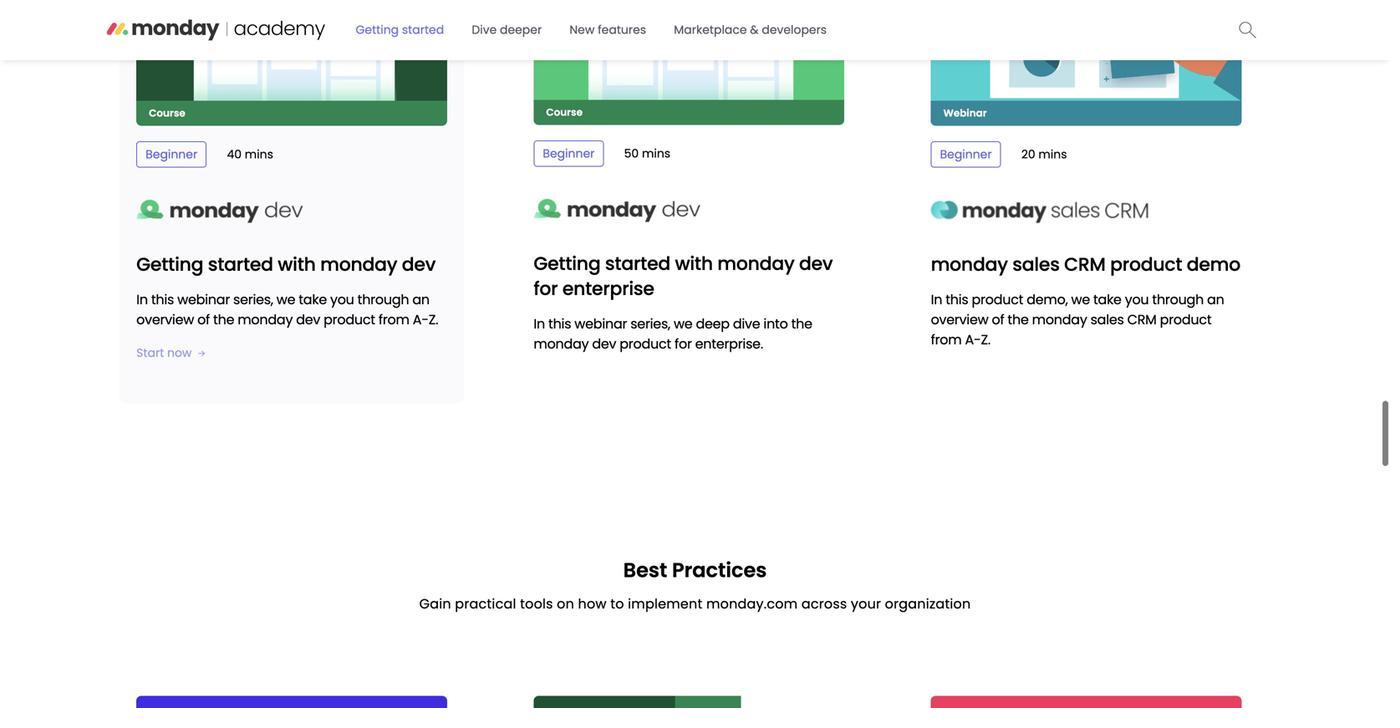 Task type: describe. For each thing, give the bounding box(es) containing it.
dive
[[733, 314, 760, 333]]

crm inside "in this product demo, we take you through an overview of the monday sales crm product from a-z."
[[1127, 310, 1157, 329]]

you for product
[[1125, 290, 1149, 309]]

dev inside in this webinar series, we take you through an overview of the monday dev product from a-z.
[[296, 310, 320, 329]]

we for getting started with monday dev for enterprise
[[674, 314, 693, 333]]

series, for getting started with monday dev
[[233, 290, 273, 309]]

monday.com
[[706, 594, 798, 613]]

20 mins
[[1021, 146, 1067, 163]]

beginner for getting started with monday dev for enterprise
[[543, 145, 595, 162]]

implement
[[628, 594, 703, 613]]

webinar for getting started with monday dev for enterprise
[[575, 314, 627, 333]]

0 horizontal spatial crm
[[1064, 252, 1106, 277]]

practices
[[672, 556, 767, 584]]

in for getting started with monday dev
[[136, 290, 148, 309]]

best practices
[[623, 556, 767, 584]]

getting started
[[356, 22, 444, 38]]

sales inside "in this product demo, we take you through an overview of the monday sales crm product from a-z."
[[1091, 310, 1124, 329]]

in this webinar series, we take you through an overview of the monday dev product from a-z.
[[136, 290, 438, 329]]

overview for monday sales crm product demo
[[931, 310, 989, 329]]

z. inside "in this product demo, we take you through an overview of the monday sales crm product from a-z."
[[981, 330, 991, 349]]

product inside in this webinar series, we take you through an overview of the monday dev product from a-z.
[[324, 310, 375, 329]]

new features link
[[560, 15, 656, 45]]

this for monday sales crm product demo
[[946, 290, 968, 309]]

start now
[[136, 345, 192, 361]]

50
[[624, 145, 639, 162]]

take for crm
[[1093, 290, 1122, 309]]

enterprise.
[[695, 334, 763, 353]]

monday sales crm product demo
[[931, 252, 1241, 277]]

mins for getting started with monday dev
[[245, 146, 273, 163]]

monday inside "in this product demo, we take you through an overview of the monday sales crm product from a-z."
[[1032, 310, 1087, 329]]

a- inside "in this product demo, we take you through an overview of the monday sales crm product from a-z."
[[965, 330, 981, 349]]

overview for getting started with monday dev
[[136, 310, 194, 329]]

developers
[[762, 22, 827, 38]]

z. inside in this webinar series, we take you through an overview of the monday dev product from a-z.
[[429, 310, 438, 329]]

dive
[[472, 22, 497, 38]]

getting started with monday dev
[[136, 252, 436, 277]]

enterprise
[[562, 276, 654, 301]]

dive deeper link
[[462, 15, 552, 45]]

into
[[764, 314, 788, 333]]

deep
[[696, 314, 730, 333]]

mins for getting started with monday dev for enterprise
[[642, 145, 671, 162]]

started for getting started
[[402, 22, 444, 38]]

mins for monday sales crm product demo
[[1039, 146, 1067, 163]]

dev inside in this webinar series, we deep dive into the monday dev product for enterprise.
[[592, 334, 616, 353]]

practical
[[455, 594, 516, 613]]

new
[[570, 22, 595, 38]]

webinar for getting started with monday dev
[[177, 290, 230, 309]]

an for getting started with monday dev
[[412, 290, 430, 309]]

in for monday sales crm product demo
[[931, 290, 942, 309]]

from inside in this webinar series, we take you through an overview of the monday dev product from a-z.
[[379, 310, 409, 329]]

on
[[557, 594, 574, 613]]

the inside in this webinar series, we deep dive into the monday dev product for enterprise.
[[791, 314, 812, 333]]

through for product
[[1152, 290, 1204, 309]]

how
[[578, 594, 607, 613]]

20
[[1021, 146, 1036, 163]]

start
[[136, 345, 164, 361]]

organization
[[885, 594, 971, 613]]



Task type: vqa. For each thing, say whether or not it's contained in the screenshot.
rightmost "sales"
yes



Task type: locate. For each thing, give the bounding box(es) containing it.
the inside in this webinar series, we take you through an overview of the monday dev product from a-z.
[[213, 310, 234, 329]]

in inside in this webinar series, we deep dive into the monday dev product for enterprise.
[[534, 314, 545, 333]]

2 horizontal spatial started
[[605, 251, 670, 276]]

we left deep on the right top of the page
[[674, 314, 693, 333]]

for left the enterprise.
[[675, 334, 692, 353]]

you inside "in this product demo, we take you through an overview of the monday sales crm product from a-z."
[[1125, 290, 1149, 309]]

with inside 'getting started with monday dev for enterprise'
[[675, 251, 713, 276]]

an
[[412, 290, 430, 309], [1207, 290, 1224, 309]]

1 horizontal spatial in
[[534, 314, 545, 333]]

take down getting started with monday dev
[[299, 290, 327, 309]]

mins right 40
[[245, 146, 273, 163]]

for
[[534, 276, 558, 301], [675, 334, 692, 353]]

getting for getting started
[[356, 22, 399, 38]]

mins right 20
[[1039, 146, 1067, 163]]

2 horizontal spatial getting
[[534, 251, 601, 276]]

tools
[[520, 594, 553, 613]]

1 horizontal spatial through
[[1152, 290, 1204, 309]]

webinar
[[943, 106, 987, 120], [943, 106, 987, 120]]

dev
[[799, 251, 833, 276], [402, 252, 436, 277], [296, 310, 320, 329], [592, 334, 616, 353]]

started up in this webinar series, we take you through an overview of the monday dev product from a-z.
[[208, 252, 273, 277]]

1 take from the left
[[299, 290, 327, 309]]

0 horizontal spatial z.
[[429, 310, 438, 329]]

in
[[136, 290, 148, 309], [931, 290, 942, 309], [534, 314, 545, 333]]

0 horizontal spatial an
[[412, 290, 430, 309]]

this
[[151, 290, 174, 309], [946, 290, 968, 309], [548, 314, 571, 333]]

we right demo,
[[1071, 290, 1090, 309]]

product
[[1110, 252, 1182, 277], [972, 290, 1023, 309], [324, 310, 375, 329], [1160, 310, 1212, 329], [620, 334, 671, 353]]

0 horizontal spatial a-
[[413, 310, 429, 329]]

0 vertical spatial from
[[379, 310, 409, 329]]

webinar down enterprise
[[575, 314, 627, 333]]

overview inside in this webinar series, we take you through an overview of the monday dev product from a-z.
[[136, 310, 194, 329]]

with
[[675, 251, 713, 276], [278, 252, 316, 277]]

started left dive on the top of the page
[[402, 22, 444, 38]]

through inside in this webinar series, we take you through an overview of the monday dev product from a-z.
[[358, 290, 409, 309]]

with for getting started with monday dev
[[278, 252, 316, 277]]

deeper
[[500, 22, 542, 38]]

0 horizontal spatial overview
[[136, 310, 194, 329]]

2 horizontal spatial this
[[946, 290, 968, 309]]

1 vertical spatial crm
[[1127, 310, 1157, 329]]

start now link
[[136, 345, 205, 361]]

monday inside 'getting started with monday dev for enterprise'
[[718, 251, 795, 276]]

you for monday
[[330, 290, 354, 309]]

beginner left 40
[[146, 146, 197, 163]]

0 horizontal spatial of
[[197, 310, 210, 329]]

monday inside in this webinar series, we take you through an overview of the monday dev product from a-z.
[[238, 310, 293, 329]]

we
[[276, 290, 295, 309], [1071, 290, 1090, 309], [674, 314, 693, 333]]

through inside "in this product demo, we take you through an overview of the monday sales crm product from a-z."
[[1152, 290, 1204, 309]]

1 vertical spatial series,
[[631, 314, 670, 333]]

your
[[851, 594, 881, 613]]

getting for getting started with monday dev for enterprise
[[534, 251, 601, 276]]

0 horizontal spatial webinar
[[177, 290, 230, 309]]

an for monday sales crm product demo
[[1207, 290, 1224, 309]]

started for getting started with monday dev for enterprise
[[605, 251, 670, 276]]

series, inside in this webinar series, we deep dive into the monday dev product for enterprise.
[[631, 314, 670, 333]]

z.
[[429, 310, 438, 329], [981, 330, 991, 349]]

you down getting started with monday dev
[[330, 290, 354, 309]]

1 horizontal spatial sales
[[1091, 310, 1124, 329]]

for inside in this webinar series, we deep dive into the monday dev product for enterprise.
[[675, 334, 692, 353]]

this for getting started with monday dev
[[151, 290, 174, 309]]

in this webinar series, we deep dive into the monday dev product for enterprise.
[[534, 314, 812, 353]]

1 vertical spatial from
[[931, 330, 962, 349]]

of for getting
[[197, 310, 210, 329]]

take inside in this webinar series, we take you through an overview of the monday dev product from a-z.
[[299, 290, 327, 309]]

0 vertical spatial for
[[534, 276, 558, 301]]

getting started link
[[346, 15, 454, 45]]

overview inside "in this product demo, we take you through an overview of the monday sales crm product from a-z."
[[931, 310, 989, 329]]

demo,
[[1027, 290, 1068, 309]]

series, for getting started with monday dev for enterprise
[[631, 314, 670, 333]]

1 horizontal spatial this
[[548, 314, 571, 333]]

started up in this webinar series, we deep dive into the monday dev product for enterprise.
[[605, 251, 670, 276]]

1 overview from the left
[[136, 310, 194, 329]]

this inside "in this product demo, we take you through an overview of the monday sales crm product from a-z."
[[946, 290, 968, 309]]

a- inside in this webinar series, we take you through an overview of the monday dev product from a-z.
[[413, 310, 429, 329]]

beginner for getting started with monday dev
[[146, 146, 197, 163]]

1 horizontal spatial overview
[[931, 310, 989, 329]]

marketplace
[[674, 22, 747, 38]]

beginner for monday sales crm product demo
[[940, 146, 992, 163]]

through
[[358, 290, 409, 309], [1152, 290, 1204, 309]]

1 vertical spatial sales
[[1091, 310, 1124, 329]]

1 horizontal spatial z.
[[981, 330, 991, 349]]

we down getting started with monday dev
[[276, 290, 295, 309]]

1 horizontal spatial series,
[[631, 314, 670, 333]]

0 vertical spatial webinar
[[177, 290, 230, 309]]

demo
[[1187, 252, 1241, 277]]

0 horizontal spatial series,
[[233, 290, 273, 309]]

course
[[546, 105, 583, 119], [546, 105, 583, 119], [149, 106, 185, 120], [149, 106, 185, 120]]

from
[[379, 310, 409, 329], [931, 330, 962, 349]]

1 vertical spatial for
[[675, 334, 692, 353]]

series,
[[233, 290, 273, 309], [631, 314, 670, 333]]

this inside in this webinar series, we deep dive into the monday dev product for enterprise.
[[548, 314, 571, 333]]

beginner
[[543, 145, 595, 162], [146, 146, 197, 163], [940, 146, 992, 163]]

started inside 'getting started with monday dev for enterprise'
[[605, 251, 670, 276]]

of inside in this webinar series, we take you through an overview of the monday dev product from a-z.
[[197, 310, 210, 329]]

from inside "in this product demo, we take you through an overview of the monday sales crm product from a-z."
[[931, 330, 962, 349]]

0 horizontal spatial from
[[379, 310, 409, 329]]

you inside in this webinar series, we take you through an overview of the monday dev product from a-z.
[[330, 290, 354, 309]]

the for started
[[213, 310, 234, 329]]

monday inside in this webinar series, we deep dive into the monday dev product for enterprise.
[[534, 334, 589, 353]]

of
[[197, 310, 210, 329], [992, 310, 1004, 329]]

we for getting started with monday dev
[[276, 290, 295, 309]]

search logo image
[[1239, 21, 1257, 38]]

in for getting started with monday dev for enterprise
[[534, 314, 545, 333]]

0 horizontal spatial we
[[276, 290, 295, 309]]

1 horizontal spatial started
[[402, 22, 444, 38]]

sales down monday sales crm product demo
[[1091, 310, 1124, 329]]

1 horizontal spatial take
[[1093, 290, 1122, 309]]

2 overview from the left
[[931, 310, 989, 329]]

the for sales
[[1008, 310, 1029, 329]]

2 an from the left
[[1207, 290, 1224, 309]]

1 horizontal spatial an
[[1207, 290, 1224, 309]]

across
[[802, 594, 847, 613]]

1 through from the left
[[358, 290, 409, 309]]

2 of from the left
[[992, 310, 1004, 329]]

1 vertical spatial webinar
[[575, 314, 627, 333]]

you down monday sales crm product demo
[[1125, 290, 1149, 309]]

1 horizontal spatial mins
[[642, 145, 671, 162]]

getting for getting started with monday dev
[[136, 252, 203, 277]]

this inside in this webinar series, we take you through an overview of the monday dev product from a-z.
[[151, 290, 174, 309]]

0 horizontal spatial the
[[213, 310, 234, 329]]

for inside 'getting started with monday dev for enterprise'
[[534, 276, 558, 301]]

marketplace & developers
[[674, 22, 827, 38]]

0 vertical spatial series,
[[233, 290, 273, 309]]

of for monday
[[992, 310, 1004, 329]]

webinar
[[177, 290, 230, 309], [575, 314, 627, 333]]

a-
[[413, 310, 429, 329], [965, 330, 981, 349]]

40
[[227, 146, 242, 163]]

getting
[[356, 22, 399, 38], [534, 251, 601, 276], [136, 252, 203, 277]]

sales up demo,
[[1013, 252, 1060, 277]]

0 vertical spatial a-
[[413, 310, 429, 329]]

1 horizontal spatial a-
[[965, 330, 981, 349]]

dive deeper
[[472, 22, 542, 38]]

in inside "in this product demo, we take you through an overview of the monday sales crm product from a-z."
[[931, 290, 942, 309]]

started inside getting started link
[[402, 22, 444, 38]]

with up deep on the right top of the page
[[675, 251, 713, 276]]

2 horizontal spatial mins
[[1039, 146, 1067, 163]]

we inside in this webinar series, we deep dive into the monday dev product for enterprise.
[[674, 314, 693, 333]]

1 horizontal spatial webinar
[[575, 314, 627, 333]]

to
[[610, 594, 624, 613]]

2 take from the left
[[1093, 290, 1122, 309]]

1 horizontal spatial beginner
[[543, 145, 595, 162]]

crm down monday sales crm product demo
[[1127, 310, 1157, 329]]

0 horizontal spatial you
[[330, 290, 354, 309]]

webinar inside in this webinar series, we deep dive into the monday dev product for enterprise.
[[575, 314, 627, 333]]

product inside in this webinar series, we deep dive into the monday dev product for enterprise.
[[620, 334, 671, 353]]

of inside "in this product demo, we take you through an overview of the monday sales crm product from a-z."
[[992, 310, 1004, 329]]

in this product demo, we take you through an overview of the monday sales crm product from a-z.
[[931, 290, 1224, 349]]

0 horizontal spatial started
[[208, 252, 273, 277]]

best
[[623, 556, 667, 584]]

take inside "in this product demo, we take you through an overview of the monday sales crm product from a-z."
[[1093, 290, 1122, 309]]

1 horizontal spatial from
[[931, 330, 962, 349]]

an inside in this webinar series, we take you through an overview of the monday dev product from a-z.
[[412, 290, 430, 309]]

0 vertical spatial sales
[[1013, 252, 1060, 277]]

2 through from the left
[[1152, 290, 1204, 309]]

this for getting started with monday dev for enterprise
[[548, 314, 571, 333]]

0 vertical spatial crm
[[1064, 252, 1106, 277]]

in inside in this webinar series, we take you through an overview of the monday dev product from a-z.
[[136, 290, 148, 309]]

0 horizontal spatial in
[[136, 290, 148, 309]]

gain
[[419, 594, 451, 613]]

series, down enterprise
[[631, 314, 670, 333]]

we inside in this webinar series, we take you through an overview of the monday dev product from a-z.
[[276, 290, 295, 309]]

2 horizontal spatial the
[[1008, 310, 1029, 329]]

1 horizontal spatial the
[[791, 314, 812, 333]]

1 vertical spatial z.
[[981, 330, 991, 349]]

1 horizontal spatial we
[[674, 314, 693, 333]]

2 you from the left
[[1125, 290, 1149, 309]]

getting started with monday dev for enterprise
[[534, 251, 833, 301]]

series, inside in this webinar series, we take you through an overview of the monday dev product from a-z.
[[233, 290, 273, 309]]

0 horizontal spatial this
[[151, 290, 174, 309]]

0 horizontal spatial mins
[[245, 146, 273, 163]]

40 mins
[[227, 146, 273, 163]]

0 horizontal spatial getting
[[136, 252, 203, 277]]

0 horizontal spatial sales
[[1013, 252, 1060, 277]]

1 an from the left
[[412, 290, 430, 309]]

dev inside 'getting started with monday dev for enterprise'
[[799, 251, 833, 276]]

0 horizontal spatial beginner
[[146, 146, 197, 163]]

icon image
[[198, 351, 205, 356]]

through for monday
[[358, 290, 409, 309]]

the inside "in this product demo, we take you through an overview of the monday sales crm product from a-z."
[[1008, 310, 1029, 329]]

1 of from the left
[[197, 310, 210, 329]]

beginner left the 50
[[543, 145, 595, 162]]

academy logo image
[[106, 13, 342, 42]]

1 horizontal spatial you
[[1125, 290, 1149, 309]]

1 horizontal spatial of
[[992, 310, 1004, 329]]

take down monday sales crm product demo
[[1093, 290, 1122, 309]]

we inside "in this product demo, we take you through an overview of the monday sales crm product from a-z."
[[1071, 290, 1090, 309]]

1 horizontal spatial crm
[[1127, 310, 1157, 329]]

2 horizontal spatial in
[[931, 290, 942, 309]]

features
[[598, 22, 646, 38]]

the
[[213, 310, 234, 329], [1008, 310, 1029, 329], [791, 314, 812, 333]]

new features
[[570, 22, 646, 38]]

now
[[167, 345, 192, 361]]

0 horizontal spatial through
[[358, 290, 409, 309]]

take for with
[[299, 290, 327, 309]]

an inside "in this product demo, we take you through an overview of the monday sales crm product from a-z."
[[1207, 290, 1224, 309]]

2 horizontal spatial we
[[1071, 290, 1090, 309]]

you
[[330, 290, 354, 309], [1125, 290, 1149, 309]]

0 horizontal spatial take
[[299, 290, 327, 309]]

webinar up icon
[[177, 290, 230, 309]]

0 vertical spatial z.
[[429, 310, 438, 329]]

take
[[299, 290, 327, 309], [1093, 290, 1122, 309]]

webinar inside in this webinar series, we take you through an overview of the monday dev product from a-z.
[[177, 290, 230, 309]]

50 mins
[[624, 145, 671, 162]]

monday
[[718, 251, 795, 276], [320, 252, 397, 277], [931, 252, 1008, 277], [238, 310, 293, 329], [1032, 310, 1087, 329], [534, 334, 589, 353]]

crm up demo,
[[1064, 252, 1106, 277]]

with up in this webinar series, we take you through an overview of the monday dev product from a-z.
[[278, 252, 316, 277]]

mins
[[642, 145, 671, 162], [245, 146, 273, 163], [1039, 146, 1067, 163]]

0 horizontal spatial for
[[534, 276, 558, 301]]

for left enterprise
[[534, 276, 558, 301]]

&
[[750, 22, 759, 38]]

started
[[402, 22, 444, 38], [605, 251, 670, 276], [208, 252, 273, 277]]

getting inside 'getting started with monday dev for enterprise'
[[534, 251, 601, 276]]

started for getting started with monday dev
[[208, 252, 273, 277]]

gain practical tools on how to implement monday.com across your organization
[[419, 594, 971, 613]]

0 horizontal spatial with
[[278, 252, 316, 277]]

sales
[[1013, 252, 1060, 277], [1091, 310, 1124, 329]]

1 you from the left
[[330, 290, 354, 309]]

overview
[[136, 310, 194, 329], [931, 310, 989, 329]]

we for monday sales crm product demo
[[1071, 290, 1090, 309]]

series, down getting started with monday dev
[[233, 290, 273, 309]]

with for getting started with monday dev for enterprise
[[675, 251, 713, 276]]

1 horizontal spatial with
[[675, 251, 713, 276]]

marketplace & developers link
[[664, 15, 837, 45]]

1 horizontal spatial for
[[675, 334, 692, 353]]

beginner left 20
[[940, 146, 992, 163]]

mins right the 50
[[642, 145, 671, 162]]

1 vertical spatial a-
[[965, 330, 981, 349]]

1 horizontal spatial getting
[[356, 22, 399, 38]]

crm
[[1064, 252, 1106, 277], [1127, 310, 1157, 329]]

2 horizontal spatial beginner
[[940, 146, 992, 163]]



